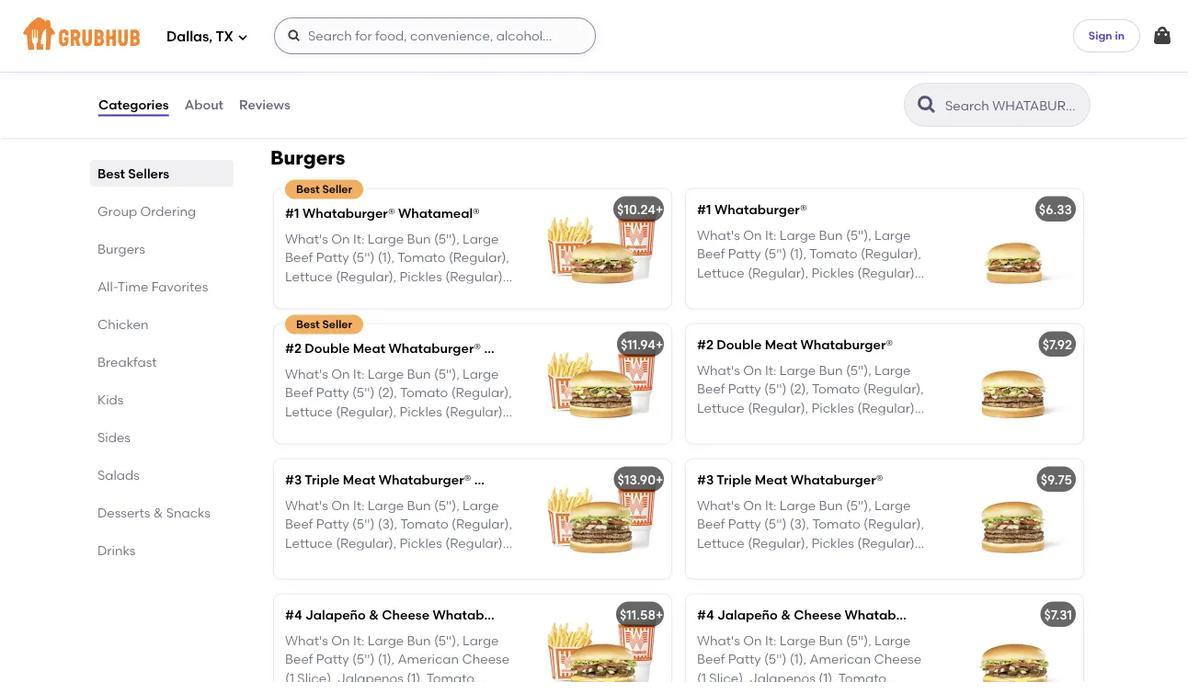 Task type: vqa. For each thing, say whether or not it's contained in the screenshot.
#2 to the left
yes



Task type: describe. For each thing, give the bounding box(es) containing it.
(1),
[[790, 247, 807, 262]]

#1 for #1 whataburger®
[[697, 202, 712, 218]]

group ordering tab
[[98, 201, 226, 221]]

what's inside what's on it: double meat whataburger® (10), tomato, lettuce, pickles, diced onions, mustard (4oz), mayonnaise (4oz), ketchup (4oz)
[[697, 27, 740, 42]]

whataburger® inside what's on it: whataburger® (10), tomato, lettuce, pickles, diced onions, mustard (4oz), mayonnaise (4oz), ketchup (4oz)
[[368, 27, 459, 42]]

what's for #2 double meat whataburger®
[[697, 363, 740, 379]]

#1 whataburger® image
[[946, 190, 1084, 309]]

#1 whataburger® whatameal® image
[[534, 190, 672, 309]]

beef for #2 double meat whataburger® whatameal®
[[285, 386, 313, 401]]

#3 triple meat whataburger®
[[697, 472, 883, 488]]

what's for #1 whataburger®
[[697, 228, 740, 244]]

(2), for #2 double meat whataburger®
[[790, 382, 809, 398]]

pickles for #2 double meat whataburger® whatameal®
[[400, 404, 442, 420]]

double for #2 double meat whataburger®
[[717, 337, 762, 353]]

(regular) for #3 triple meat whataburger®
[[697, 573, 755, 589]]

on for #3 triple meat whataburger® whatameal®
[[331, 498, 350, 514]]

best sellers
[[98, 166, 169, 181]]

kids
[[98, 392, 124, 408]]

ketchup inside what's on it: whataburger® (10), tomato, lettuce, pickles, diced onions, mustard (4oz), mayonnaise (4oz), ketchup (4oz)
[[322, 83, 374, 98]]

it: for #1 whataburger®
[[765, 228, 777, 244]]

tomato for #3 triple meat whataburger®
[[813, 517, 861, 533]]

(5") for #2 double meat whataburger®
[[764, 382, 787, 398]]

1 horizontal spatial svg image
[[287, 29, 302, 43]]

(5"), for #3 triple meat whataburger® whatameal®
[[434, 498, 460, 514]]

ketchup inside what's on it: double meat whataburger® (10), tomato, lettuce, pickles, diced onions, mustard (4oz), mayonnaise (4oz), ketchup (4oz)
[[812, 83, 864, 98]]

+ for $10.24 +
[[656, 202, 664, 218]]

tomato for #2 double meat whataburger® whatameal®
[[400, 386, 448, 401]]

tomato, inside what's on it: whataburger® (10), tomato, lettuce, pickles, diced onions, mustard (4oz), mayonnaise (4oz), ketchup (4oz)
[[285, 45, 336, 61]]

burgers tab
[[98, 239, 226, 258]]

group ordering
[[98, 203, 196, 219]]

bun for #2 double meat whataburger® whatameal®
[[407, 367, 431, 383]]

(5") for #2 double meat whataburger® whatameal®
[[352, 386, 375, 401]]

categories
[[98, 97, 169, 113]]

Search for food, convenience, alcohol... search field
[[274, 17, 596, 54]]

onions, inside what's on it: double meat whataburger® (10), tomato, lettuce, pickles, diced onions, mustard (4oz), mayonnaise (4oz), ketchup (4oz)
[[786, 64, 833, 80]]

tomato for #2 double meat whataburger®
[[812, 382, 860, 398]]

#4 for #4 jalapeño & cheese whataburger® whatameal®
[[285, 608, 302, 623]]

mustard for #3 triple meat whataburger® whatameal®
[[436, 554, 487, 570]]

Search WHATABURGER search field
[[944, 97, 1085, 114]]

what's on it: large bun (5"), large beef patty (5") (2), tomato (regular), lettuce (regular), pickles (regular), diced onions (regular), mustard (regular) for #2 double meat whataburger®
[[697, 363, 924, 454]]

$7.92
[[1043, 337, 1073, 353]]

lettuce, inside what's on it: whataburger® (10), tomato, lettuce, pickles, diced onions, mustard (4oz), mayonnaise (4oz), ketchup (4oz)
[[339, 45, 390, 61]]

patty for #1 whataburger®
[[728, 247, 761, 262]]

double inside what's on it: double meat whataburger® (10), tomato, lettuce, pickles, diced onions, mustard (4oz), mayonnaise (4oz), ketchup (4oz)
[[780, 27, 825, 42]]

#4 jalapeño & cheese whataburger® image
[[946, 595, 1084, 683]]

#3 triple meat whataburger® whatameal® image
[[534, 460, 672, 580]]

#3 triple meat whataburger® whatameal®
[[285, 472, 556, 488]]

(10), inside what's on it: double meat whataburger® (10), tomato, lettuce, pickles, diced onions, mustard (4oz), mayonnaise (4oz), ketchup (4oz)
[[792, 45, 817, 61]]

all-time favorites tab
[[98, 277, 226, 296]]

on inside what's on it: double meat whataburger® (10), tomato, lettuce, pickles, diced onions, mustard (4oz), mayonnaise (4oz), ketchup (4oz)
[[743, 27, 762, 42]]

$13.90
[[618, 472, 656, 488]]

#4 jalapeño & cheese whataburger® whatameal® image
[[534, 595, 672, 683]]

it: for #2 double meat whataburger®
[[765, 363, 777, 379]]

mustard inside what's on it: double meat whataburger® (10), tomato, lettuce, pickles, diced onions, mustard (4oz), mayonnaise (4oz), ketchup (4oz)
[[836, 64, 888, 80]]

#2 for #2 double meat whataburger®
[[697, 337, 714, 353]]

what's on it: large bun (5"), large beef patty (5") (3), tomato (regular), lettuce (regular), pickles (regular), diced onions (regular), mustard (regular) for #3 triple meat whataburger®
[[697, 498, 924, 589]]

(5"), for #2 double meat whataburger® whatameal®
[[434, 367, 460, 383]]

lettuce for #3 triple meat whataburger® whatameal®
[[285, 536, 333, 551]]

it: for #3 triple meat whataburger® whatameal®
[[353, 498, 365, 514]]

what's on it: large bun (5"), large beef patty (5") (2), tomato (regular), lettuce (regular), pickles (regular), diced onions (regular), mustard (regular) for #2 double meat whataburger® whatameal®
[[285, 367, 512, 457]]

cheese for #4 jalapeño & cheese whataburger® whatameal®
[[382, 608, 430, 623]]

categories button
[[98, 72, 170, 138]]

#1 whataburger®
[[697, 202, 807, 218]]

reviews
[[239, 97, 290, 113]]

$11.58 +
[[620, 608, 664, 623]]

breakfast tab
[[98, 352, 226, 372]]

#2 for #2 double meat whataburger® whatameal®
[[285, 341, 302, 356]]

seller for whataburger®
[[322, 183, 352, 196]]

#2 double meat whataburger® image
[[946, 325, 1084, 444]]

lettuce for #2 double meat whataburger® whatameal®
[[285, 404, 333, 420]]

diced for #2 double meat whataburger®
[[697, 419, 734, 435]]

(regular) for #1 whataburger®
[[697, 303, 755, 318]]

#4 jalapeño & cheese whataburger® whatameal®
[[285, 608, 610, 623]]

bun for #2 double meat whataburger®
[[819, 363, 843, 379]]

tx
[[216, 29, 234, 45]]

about
[[185, 97, 224, 113]]

reviews button
[[238, 72, 291, 138]]

(5"), for #2 double meat whataburger®
[[846, 363, 872, 379]]

$6.33
[[1039, 202, 1073, 218]]

diced for #3 triple meat whataburger®
[[697, 554, 734, 570]]

what's on it: double meat whataburger® (10), tomato, lettuce, pickles, diced onions, mustard (4oz), mayonnaise (4oz), ketchup (4oz)
[[697, 27, 925, 98]]

it: for 10 whataburger® box
[[353, 27, 365, 42]]

tomato, inside what's on it: double meat whataburger® (10), tomato, lettuce, pickles, diced onions, mustard (4oz), mayonnaise (4oz), ketchup (4oz)
[[820, 45, 871, 61]]

mustard for #1 whataburger®
[[848, 284, 899, 300]]

snacks
[[166, 505, 211, 521]]

cheese for #4 jalapeño & cheese whataburger®
[[794, 608, 842, 623]]

sign in
[[1089, 29, 1125, 42]]

diced for #2 double meat whataburger® whatameal®
[[285, 423, 322, 439]]

double for #2 double meat whataburger® whatameal®
[[305, 341, 350, 356]]

0 horizontal spatial svg image
[[237, 32, 248, 43]]

meat inside what's on it: double meat whataburger® (10), tomato, lettuce, pickles, diced onions, mustard (4oz), mayonnaise (4oz), ketchup (4oz)
[[828, 27, 860, 42]]

breakfast
[[98, 354, 157, 370]]

bun for #3 triple meat whataburger® whatameal®
[[407, 498, 431, 514]]

all-time favorites
[[98, 279, 208, 294]]

#2 double meat whataburger® whatameal® image
[[534, 325, 672, 444]]

all-
[[98, 279, 117, 294]]

10 whataburger® box
[[285, 1, 420, 16]]

+ for $11.58 +
[[656, 608, 664, 623]]

ordering
[[140, 203, 196, 219]]



Task type: locate. For each thing, give the bounding box(es) containing it.
mayonnaise
[[426, 64, 502, 80], [697, 83, 773, 98]]

1 vertical spatial burgers
[[98, 241, 145, 257]]

patty for #3 triple meat whataburger® whatameal®
[[316, 517, 349, 533]]

(5") down #3 triple meat whataburger® whatameal®
[[352, 517, 375, 533]]

lettuce
[[697, 265, 745, 281], [697, 401, 745, 416], [285, 404, 333, 420], [285, 536, 333, 551], [697, 536, 745, 551]]

0 horizontal spatial (4oz)
[[377, 83, 407, 98]]

onions for #2 double meat whataburger® whatameal®
[[325, 423, 369, 439]]

pickles up the #2 double meat whataburger®
[[812, 265, 854, 281]]

best seller for double
[[296, 318, 352, 332]]

large
[[780, 228, 816, 244], [875, 228, 911, 244], [780, 363, 816, 379], [875, 363, 911, 379], [368, 367, 404, 383], [463, 367, 499, 383], [368, 498, 404, 514], [463, 498, 499, 514], [780, 498, 816, 514], [875, 498, 911, 514]]

1 triple from the left
[[305, 472, 340, 488]]

tomato down the #2 double meat whataburger®
[[812, 382, 860, 398]]

10 double meat whataburger® box image
[[946, 0, 1084, 108]]

best for #2
[[296, 318, 320, 332]]

meat for #3 triple meat whataburger®
[[755, 472, 788, 488]]

bun for #3 triple meat whataburger®
[[819, 498, 843, 514]]

2 seller from the top
[[322, 318, 352, 332]]

what's inside what's on it: large bun (5"), large beef patty (5") (1), tomato (regular), lettuce (regular), pickles (regular), diced onions (regular), mustard (regular)
[[697, 228, 740, 244]]

2 triple from the left
[[717, 472, 752, 488]]

triple
[[305, 472, 340, 488], [717, 472, 752, 488]]

1 horizontal spatial ketchup
[[812, 83, 864, 98]]

beef inside what's on it: large bun (5"), large beef patty (5") (1), tomato (regular), lettuce (regular), pickles (regular), diced onions (regular), mustard (regular)
[[697, 247, 725, 262]]

lettuce for #1 whataburger®
[[697, 265, 745, 281]]

1 horizontal spatial what's on it: large bun (5"), large beef patty (5") (3), tomato (regular), lettuce (regular), pickles (regular), diced onions (regular), mustard (regular)
[[697, 498, 924, 589]]

0 horizontal spatial &
[[153, 505, 163, 521]]

lettuce, down 10 whataburger® box
[[339, 45, 390, 61]]

(5"), for #1 whataburger®
[[846, 228, 872, 244]]

1 best seller from the top
[[296, 183, 352, 196]]

svg image right tx
[[237, 32, 248, 43]]

double
[[780, 27, 825, 42], [717, 337, 762, 353], [305, 341, 350, 356]]

sides tab
[[98, 428, 226, 447]]

drinks
[[98, 543, 136, 558]]

(2), down the #2 double meat whataburger® whatameal®
[[378, 386, 397, 401]]

lettuce,
[[339, 45, 390, 61], [874, 45, 925, 61]]

salads
[[98, 467, 140, 483]]

(3), down #3 triple meat whataburger® whatameal®
[[378, 517, 398, 533]]

pickles for #1 whataburger®
[[812, 265, 854, 281]]

2 (3), from the left
[[790, 517, 810, 533]]

(4oz)
[[377, 83, 407, 98], [867, 83, 898, 98]]

0 vertical spatial best
[[98, 166, 125, 181]]

onions,
[[285, 64, 332, 80], [786, 64, 833, 80]]

0 horizontal spatial cheese
[[382, 608, 430, 623]]

10
[[285, 1, 298, 16]]

what's on it: large bun (5"), large beef patty (5") (3), tomato (regular), lettuce (regular), pickles (regular), diced onions (regular), mustard (regular)
[[285, 498, 512, 589], [697, 498, 924, 589]]

kids tab
[[98, 390, 226, 409]]

triple for #3 triple meat whataburger® whatameal®
[[305, 472, 340, 488]]

beef for #3 triple meat whataburger®
[[697, 517, 725, 533]]

best seller
[[296, 183, 352, 196], [296, 318, 352, 332]]

(2), down the #2 double meat whataburger®
[[790, 382, 809, 398]]

1 tomato, from the left
[[285, 45, 336, 61]]

#1
[[697, 202, 712, 218], [285, 206, 300, 221]]

(5") down the #2 double meat whataburger®
[[764, 382, 787, 398]]

2 vertical spatial best
[[296, 318, 320, 332]]

1 horizontal spatial #2
[[697, 337, 714, 353]]

1 #4 from the left
[[285, 608, 302, 623]]

0 horizontal spatial #4
[[285, 608, 302, 623]]

mayonnaise inside what's on it: whataburger® (10), tomato, lettuce, pickles, diced onions, mustard (4oz), mayonnaise (4oz), ketchup (4oz)
[[426, 64, 502, 80]]

2 tomato, from the left
[[820, 45, 871, 61]]

0 vertical spatial best seller
[[296, 183, 352, 196]]

1 vertical spatial (10),
[[792, 45, 817, 61]]

best inside tab
[[98, 166, 125, 181]]

2 what's on it: large bun (5"), large beef patty (5") (3), tomato (regular), lettuce (regular), pickles (regular), diced onions (regular), mustard (regular) from the left
[[697, 498, 924, 589]]

svg image right in
[[1152, 25, 1174, 47]]

(4oz) down search for food, convenience, alcohol... search box
[[377, 83, 407, 98]]

(10),
[[462, 27, 487, 42], [792, 45, 817, 61]]

what's on it: large bun (5"), large beef patty (5") (1), tomato (regular), lettuce (regular), pickles (regular), diced onions (regular), mustard (regular)
[[697, 228, 922, 318]]

(4oz) left search icon
[[867, 83, 898, 98]]

sign in button
[[1073, 19, 1141, 52]]

onions for #2 double meat whataburger®
[[737, 419, 781, 435]]

tomato,
[[285, 45, 336, 61], [820, 45, 871, 61]]

1 horizontal spatial double
[[717, 337, 762, 353]]

#4 for #4 jalapeño & cheese whataburger®
[[697, 608, 714, 623]]

(regular) for #3 triple meat whataburger® whatameal®
[[285, 573, 343, 589]]

group
[[98, 203, 137, 219]]

whataburger®
[[301, 1, 394, 16], [368, 27, 459, 42], [697, 45, 789, 61], [715, 202, 807, 218], [303, 206, 395, 221], [801, 337, 893, 353], [389, 341, 481, 356], [379, 472, 471, 488], [791, 472, 883, 488], [433, 608, 525, 623], [845, 608, 937, 623]]

svg image down 10
[[287, 29, 302, 43]]

1 horizontal spatial tomato,
[[820, 45, 871, 61]]

pickles
[[812, 265, 854, 281], [812, 401, 854, 416], [400, 404, 442, 420], [400, 536, 442, 551], [812, 536, 854, 551]]

diced inside what's on it: whataburger® (10), tomato, lettuce, pickles, diced onions, mustard (4oz), mayonnaise (4oz), ketchup (4oz)
[[443, 45, 479, 61]]

seller
[[322, 183, 352, 196], [322, 318, 352, 332]]

(3),
[[378, 517, 398, 533], [790, 517, 810, 533]]

pickles for #3 triple meat whataburger® whatameal®
[[400, 536, 442, 551]]

what's on it: double meat whataburger® (10), tomato, lettuce, pickles, diced onions, mustard (4oz), mayonnaise (4oz), ketchup (4oz) button
[[686, 0, 1084, 108]]

burgers
[[270, 146, 345, 170], [98, 241, 145, 257]]

bun
[[819, 228, 843, 244], [819, 363, 843, 379], [407, 367, 431, 383], [407, 498, 431, 514], [819, 498, 843, 514]]

tomato down #3 triple meat whataburger®
[[813, 517, 861, 533]]

it: for #3 triple meat whataburger®
[[765, 498, 777, 514]]

meat for #2 double meat whataburger® whatameal®
[[353, 341, 386, 356]]

$10.24 +
[[617, 202, 664, 218]]

on for #3 triple meat whataburger®
[[743, 498, 762, 514]]

seller up the #2 double meat whataburger® whatameal®
[[322, 318, 352, 332]]

#3 triple meat whataburger® image
[[946, 460, 1084, 580]]

on inside what's on it: large bun (5"), large beef patty (5") (1), tomato (regular), lettuce (regular), pickles (regular), diced onions (regular), mustard (regular)
[[743, 228, 762, 244]]

1 horizontal spatial pickles,
[[697, 64, 743, 80]]

$9.75
[[1041, 472, 1073, 488]]

seller for double
[[322, 318, 352, 332]]

diced for #3 triple meat whataburger® whatameal®
[[285, 554, 322, 570]]

what's for #3 triple meat whataburger®
[[697, 498, 740, 514]]

pickles, inside what's on it: whataburger® (10), tomato, lettuce, pickles, diced onions, mustard (4oz), mayonnaise (4oz), ketchup (4oz)
[[393, 45, 439, 61]]

lettuce for #3 triple meat whataburger®
[[697, 536, 745, 551]]

desserts & snacks tab
[[98, 503, 226, 522]]

onions for #1 whataburger®
[[737, 284, 781, 300]]

2 #3 from the left
[[697, 472, 714, 488]]

time
[[117, 279, 148, 294]]

lettuce inside what's on it: large bun (5"), large beef patty (5") (1), tomato (regular), lettuce (regular), pickles (regular), diced onions (regular), mustard (regular)
[[697, 265, 745, 281]]

favorites
[[151, 279, 208, 294]]

2 onions, from the left
[[786, 64, 833, 80]]

2 lettuce, from the left
[[874, 45, 925, 61]]

1 horizontal spatial (3),
[[790, 517, 810, 533]]

1 horizontal spatial (10),
[[792, 45, 817, 61]]

3 + from the top
[[656, 472, 664, 488]]

1 lettuce, from the left
[[339, 45, 390, 61]]

sellers
[[128, 166, 169, 181]]

jalapeño for #4 jalapeño & cheese whataburger® whatameal®
[[305, 608, 366, 623]]

burgers inside tab
[[98, 241, 145, 257]]

(5") for #3 triple meat whataburger®
[[764, 517, 787, 533]]

pickles,
[[393, 45, 439, 61], [697, 64, 743, 80]]

best sellers tab
[[98, 164, 226, 183]]

1 (4oz) from the left
[[377, 83, 407, 98]]

meat
[[828, 27, 860, 42], [765, 337, 798, 353], [353, 341, 386, 356], [343, 472, 376, 488], [755, 472, 788, 488]]

what's for #2 double meat whataburger® whatameal®
[[285, 367, 328, 383]]

0 horizontal spatial #3
[[285, 472, 302, 488]]

drinks tab
[[98, 541, 226, 560]]

meat for #3 triple meat whataburger® whatameal®
[[343, 472, 376, 488]]

cheese
[[382, 608, 430, 623], [794, 608, 842, 623]]

diced
[[443, 45, 479, 61], [746, 64, 783, 80], [697, 284, 734, 300], [697, 419, 734, 435], [285, 423, 322, 439], [285, 554, 322, 570], [697, 554, 734, 570]]

what's on it: large bun (5"), large beef patty (5") (2), tomato (regular), lettuce (regular), pickles (regular), diced onions (regular), mustard (regular)
[[697, 363, 924, 454], [285, 367, 512, 457]]

pickles, inside what's on it: double meat whataburger® (10), tomato, lettuce, pickles, diced onions, mustard (4oz), mayonnaise (4oz), ketchup (4oz)
[[697, 64, 743, 80]]

4 + from the top
[[656, 608, 664, 623]]

on for #2 double meat whataburger®
[[743, 363, 762, 379]]

onions for #3 triple meat whataburger® whatameal®
[[325, 554, 369, 570]]

mustard for #2 double meat whataburger®
[[848, 419, 899, 435]]

best
[[98, 166, 125, 181], [296, 183, 320, 196], [296, 318, 320, 332]]

+ for $11.94 +
[[656, 337, 664, 353]]

0 vertical spatial pickles,
[[393, 45, 439, 61]]

(5") left (1),
[[764, 247, 787, 262]]

1 ketchup from the left
[[322, 83, 374, 98]]

seller up #1 whataburger® whatameal®
[[322, 183, 352, 196]]

beef for #2 double meat whataburger®
[[697, 382, 725, 398]]

1 horizontal spatial lettuce,
[[874, 45, 925, 61]]

sides
[[98, 430, 131, 445]]

what's on it: large bun (5"), large beef patty (5") (2), tomato (regular), lettuce (regular), pickles (regular), diced onions (regular), mustard (regular) down the #2 double meat whataburger®
[[697, 363, 924, 454]]

mustard for #2 double meat whataburger® whatameal®
[[436, 423, 487, 439]]

1 + from the top
[[656, 202, 664, 218]]

in
[[1115, 29, 1125, 42]]

(regular) for #2 double meat whataburger®
[[697, 438, 755, 454]]

search icon image
[[916, 94, 938, 116]]

on
[[331, 27, 350, 42], [743, 27, 762, 42], [743, 228, 762, 244], [743, 363, 762, 379], [331, 367, 350, 383], [331, 498, 350, 514], [743, 498, 762, 514]]

tomato down #3 triple meat whataburger® whatameal®
[[400, 517, 449, 533]]

0 horizontal spatial (3),
[[378, 517, 398, 533]]

0 horizontal spatial burgers
[[98, 241, 145, 257]]

what's inside what's on it: whataburger® (10), tomato, lettuce, pickles, diced onions, mustard (4oz), mayonnaise (4oz), ketchup (4oz)
[[285, 27, 328, 42]]

0 horizontal spatial triple
[[305, 472, 340, 488]]

(10), inside what's on it: whataburger® (10), tomato, lettuce, pickles, diced onions, mustard (4oz), mayonnaise (4oz), ketchup (4oz)
[[462, 27, 487, 42]]

it: inside what's on it: double meat whataburger® (10), tomato, lettuce, pickles, diced onions, mustard (4oz), mayonnaise (4oz), ketchup (4oz)
[[765, 27, 777, 42]]

what's for 10 whataburger® box
[[285, 27, 328, 42]]

sign
[[1089, 29, 1113, 42]]

0 horizontal spatial (2),
[[378, 386, 397, 401]]

onions, inside what's on it: whataburger® (10), tomato, lettuce, pickles, diced onions, mustard (4oz), mayonnaise (4oz), ketchup (4oz)
[[285, 64, 332, 80]]

burgers down reviews 'button'
[[270, 146, 345, 170]]

(3), down #3 triple meat whataburger®
[[790, 517, 810, 533]]

#1 whataburger® whatameal®
[[285, 206, 480, 221]]

(4oz) inside what's on it: whataburger® (10), tomato, lettuce, pickles, diced onions, mustard (4oz), mayonnaise (4oz), ketchup (4oz)
[[377, 83, 407, 98]]

0 horizontal spatial (10),
[[462, 27, 487, 42]]

whatameal®
[[398, 206, 480, 221], [484, 341, 566, 356], [474, 472, 556, 488], [528, 608, 610, 623]]

1 cheese from the left
[[382, 608, 430, 623]]

tomato inside what's on it: large bun (5"), large beef patty (5") (1), tomato (regular), lettuce (regular), pickles (regular), diced onions (regular), mustard (regular)
[[810, 247, 858, 262]]

2 (4oz) from the left
[[867, 83, 898, 98]]

2 cheese from the left
[[794, 608, 842, 623]]

1 horizontal spatial (4oz)
[[867, 83, 898, 98]]

tomato for #1 whataburger®
[[810, 247, 858, 262]]

beef
[[697, 247, 725, 262], [697, 382, 725, 398], [285, 386, 313, 401], [285, 517, 313, 533], [697, 517, 725, 533]]

1 vertical spatial seller
[[322, 318, 352, 332]]

#3 for #3 triple meat whataburger®
[[697, 472, 714, 488]]

(5"), for #3 triple meat whataburger®
[[846, 498, 872, 514]]

jalapeño
[[305, 608, 366, 623], [717, 608, 778, 623]]

$10.24
[[617, 202, 656, 218]]

patty for #2 double meat whataburger® whatameal®
[[316, 386, 349, 401]]

about button
[[184, 72, 225, 138]]

best for #1
[[296, 183, 320, 196]]

what's on it: large bun (5"), large beef patty (5") (3), tomato (regular), lettuce (regular), pickles (regular), diced onions (regular), mustard (regular) down #3 triple meat whataburger®
[[697, 498, 924, 589]]

1 #3 from the left
[[285, 472, 302, 488]]

lettuce, inside what's on it: double meat whataburger® (10), tomato, lettuce, pickles, diced onions, mustard (4oz), mayonnaise (4oz), ketchup (4oz)
[[874, 45, 925, 61]]

(3), for #3 triple meat whataburger®
[[790, 517, 810, 533]]

1 horizontal spatial what's on it: large bun (5"), large beef patty (5") (2), tomato (regular), lettuce (regular), pickles (regular), diced onions (regular), mustard (regular)
[[697, 363, 924, 454]]

(4oz) inside what's on it: double meat whataburger® (10), tomato, lettuce, pickles, diced onions, mustard (4oz), mayonnaise (4oz), ketchup (4oz)
[[867, 83, 898, 98]]

(4oz),
[[390, 64, 423, 80], [891, 64, 924, 80], [285, 83, 318, 98], [776, 83, 809, 98]]

pickles down the #2 double meat whataburger®
[[812, 401, 854, 416]]

bun inside what's on it: large bun (5"), large beef patty (5") (1), tomato (regular), lettuce (regular), pickles (regular), diced onions (regular), mustard (regular)
[[819, 228, 843, 244]]

& inside tab
[[153, 505, 163, 521]]

0 horizontal spatial what's on it: large bun (5"), large beef patty (5") (2), tomato (regular), lettuce (regular), pickles (regular), diced onions (regular), mustard (regular)
[[285, 367, 512, 457]]

1 vertical spatial best
[[296, 183, 320, 196]]

(regular),
[[861, 247, 922, 262], [748, 265, 809, 281], [858, 265, 918, 281], [784, 284, 845, 300], [863, 382, 924, 398], [451, 386, 512, 401], [748, 401, 809, 416], [858, 401, 918, 416], [336, 404, 397, 420], [445, 404, 506, 420], [784, 419, 845, 435], [372, 423, 432, 439], [452, 517, 512, 533], [864, 517, 924, 533], [336, 536, 397, 551], [445, 536, 506, 551], [748, 536, 809, 551], [858, 536, 918, 551], [372, 554, 432, 570], [784, 554, 845, 570]]

ketchup left search icon
[[812, 83, 864, 98]]

#2
[[697, 337, 714, 353], [285, 341, 302, 356]]

(5") down the #2 double meat whataburger® whatameal®
[[352, 386, 375, 401]]

bun for #1 whataburger®
[[819, 228, 843, 244]]

0 horizontal spatial onions,
[[285, 64, 332, 80]]

(5"), inside what's on it: large bun (5"), large beef patty (5") (1), tomato (regular), lettuce (regular), pickles (regular), diced onions (regular), mustard (regular)
[[846, 228, 872, 244]]

on for #2 double meat whataburger® whatameal®
[[331, 367, 350, 383]]

pickles for #3 triple meat whataburger®
[[812, 536, 854, 551]]

meat for #2 double meat whataburger®
[[765, 337, 798, 353]]

pickles inside what's on it: large bun (5"), large beef patty (5") (1), tomato (regular), lettuce (regular), pickles (regular), diced onions (regular), mustard (regular)
[[812, 265, 854, 281]]

triple for #3 triple meat whataburger®
[[717, 472, 752, 488]]

(regular) for #2 double meat whataburger® whatameal®
[[285, 442, 343, 457]]

0 vertical spatial mayonnaise
[[426, 64, 502, 80]]

pickles for #2 double meat whataburger®
[[812, 401, 854, 416]]

tomato
[[810, 247, 858, 262], [812, 382, 860, 398], [400, 386, 448, 401], [400, 517, 449, 533], [813, 517, 861, 533]]

1 horizontal spatial #3
[[697, 472, 714, 488]]

1 horizontal spatial cheese
[[794, 608, 842, 623]]

pickles down #3 triple meat whataburger® whatameal®
[[400, 536, 442, 551]]

it: inside what's on it: whataburger® (10), tomato, lettuce, pickles, diced onions, mustard (4oz), mayonnaise (4oz), ketchup (4oz)
[[353, 27, 365, 42]]

diced inside what's on it: large bun (5"), large beef patty (5") (1), tomato (regular), lettuce (regular), pickles (regular), diced onions (regular), mustard (regular)
[[697, 284, 734, 300]]

2 horizontal spatial &
[[781, 608, 791, 623]]

& for #4 jalapeño & cheese whataburger® whatameal®
[[369, 608, 379, 623]]

$7.31
[[1045, 608, 1073, 623]]

tomato for #3 triple meat whataburger® whatameal®
[[400, 517, 449, 533]]

$11.94
[[621, 337, 656, 353]]

(2),
[[790, 382, 809, 398], [378, 386, 397, 401]]

patty for #2 double meat whataburger®
[[728, 382, 761, 398]]

2 horizontal spatial svg image
[[1152, 25, 1174, 47]]

#4
[[285, 608, 302, 623], [697, 608, 714, 623]]

diced inside what's on it: double meat whataburger® (10), tomato, lettuce, pickles, diced onions, mustard (4oz), mayonnaise (4oz), ketchup (4oz)
[[746, 64, 783, 80]]

ketchup down 10 whataburger® box
[[322, 83, 374, 98]]

1 horizontal spatial triple
[[717, 472, 752, 488]]

tomato right (1),
[[810, 247, 858, 262]]

onions for #3 triple meat whataburger®
[[737, 554, 781, 570]]

dallas,
[[166, 29, 213, 45]]

pickles down the #2 double meat whataburger® whatameal®
[[400, 404, 442, 420]]

0 horizontal spatial #2
[[285, 341, 302, 356]]

whataburger® inside what's on it: double meat whataburger® (10), tomato, lettuce, pickles, diced onions, mustard (4oz), mayonnaise (4oz), ketchup (4oz)
[[697, 45, 789, 61]]

1 horizontal spatial #4
[[697, 608, 714, 623]]

1 what's on it: large bun (5"), large beef patty (5") (3), tomato (regular), lettuce (regular), pickles (regular), diced onions (regular), mustard (regular) from the left
[[285, 498, 512, 589]]

tomato down the #2 double meat whataburger® whatameal®
[[400, 386, 448, 401]]

dallas, tx
[[166, 29, 234, 45]]

what's on it: large bun (5"), large beef patty (5") (3), tomato (regular), lettuce (regular), pickles (regular), diced onions (regular), mustard (regular) down #3 triple meat whataburger® whatameal®
[[285, 498, 512, 589]]

pickles up #4 jalapeño & cheese whataburger®
[[812, 536, 854, 551]]

#4 jalapeño & cheese whataburger®
[[697, 608, 937, 623]]

main navigation navigation
[[0, 0, 1188, 72]]

best seller for whataburger®
[[296, 183, 352, 196]]

0 horizontal spatial double
[[305, 341, 350, 356]]

(5") for #1 whataburger®
[[764, 247, 787, 262]]

1 horizontal spatial burgers
[[270, 146, 345, 170]]

mustard
[[335, 64, 387, 80], [836, 64, 888, 80], [848, 284, 899, 300], [848, 419, 899, 435], [436, 423, 487, 439], [436, 554, 487, 570], [848, 554, 899, 570]]

mustard for #3 triple meat whataburger®
[[848, 554, 899, 570]]

1 horizontal spatial mayonnaise
[[697, 83, 773, 98]]

1 (3), from the left
[[378, 517, 398, 533]]

2 horizontal spatial double
[[780, 27, 825, 42]]

1 horizontal spatial &
[[369, 608, 379, 623]]

desserts
[[98, 505, 150, 521]]

it: inside what's on it: large bun (5"), large beef patty (5") (1), tomato (regular), lettuce (regular), pickles (regular), diced onions (regular), mustard (regular)
[[765, 228, 777, 244]]

what's for #3 triple meat whataburger® whatameal®
[[285, 498, 328, 514]]

mustard inside what's on it: whataburger® (10), tomato, lettuce, pickles, diced onions, mustard (4oz), mayonnaise (4oz), ketchup (4oz)
[[335, 64, 387, 80]]

it: for #2 double meat whataburger® whatameal®
[[353, 367, 365, 383]]

what's on it: large bun (5"), large beef patty (5") (2), tomato (regular), lettuce (regular), pickles (regular), diced onions (regular), mustard (regular) down the #2 double meat whataburger® whatameal®
[[285, 367, 512, 457]]

2 best seller from the top
[[296, 318, 352, 332]]

on for #1 whataburger®
[[743, 228, 762, 244]]

onions
[[737, 284, 781, 300], [737, 419, 781, 435], [325, 423, 369, 439], [325, 554, 369, 570], [737, 554, 781, 570]]

2 jalapeño from the left
[[717, 608, 778, 623]]

#3
[[285, 472, 302, 488], [697, 472, 714, 488]]

1 horizontal spatial (2),
[[790, 382, 809, 398]]

chicken tab
[[98, 315, 226, 334]]

(5") inside what's on it: large bun (5"), large beef patty (5") (1), tomato (regular), lettuce (regular), pickles (regular), diced onions (regular), mustard (regular)
[[764, 247, 787, 262]]

jalapeño for #4 jalapeño & cheese whataburger®
[[717, 608, 778, 623]]

0 horizontal spatial jalapeño
[[305, 608, 366, 623]]

box
[[397, 1, 420, 16]]

what's
[[285, 27, 328, 42], [697, 27, 740, 42], [697, 228, 740, 244], [697, 363, 740, 379], [285, 367, 328, 383], [285, 498, 328, 514], [697, 498, 740, 514]]

lettuce, up search icon
[[874, 45, 925, 61]]

desserts & snacks
[[98, 505, 211, 521]]

+ for $13.90 +
[[656, 472, 664, 488]]

patty for #3 triple meat whataburger®
[[728, 517, 761, 533]]

$11.94 +
[[621, 337, 664, 353]]

1 vertical spatial best seller
[[296, 318, 352, 332]]

mustard inside what's on it: large bun (5"), large beef patty (5") (1), tomato (regular), lettuce (regular), pickles (regular), diced onions (regular), mustard (regular)
[[848, 284, 899, 300]]

(3), for #3 triple meat whataburger® whatameal®
[[378, 517, 398, 533]]

1 horizontal spatial onions,
[[786, 64, 833, 80]]

1 vertical spatial mayonnaise
[[697, 83, 773, 98]]

#1 for #1 whataburger® whatameal®
[[285, 206, 300, 221]]

beef for #3 triple meat whataburger® whatameal®
[[285, 517, 313, 533]]

0 horizontal spatial #1
[[285, 206, 300, 221]]

$11.58
[[620, 608, 656, 623]]

beef for #1 whataburger®
[[697, 247, 725, 262]]

0 horizontal spatial what's on it: large bun (5"), large beef patty (5") (3), tomato (regular), lettuce (regular), pickles (regular), diced onions (regular), mustard (regular)
[[285, 498, 512, 589]]

0 horizontal spatial tomato,
[[285, 45, 336, 61]]

mayonnaise inside what's on it: double meat whataburger® (10), tomato, lettuce, pickles, diced onions, mustard (4oz), mayonnaise (4oz), ketchup (4oz)
[[697, 83, 773, 98]]

(2), for #2 double meat whataburger® whatameal®
[[378, 386, 397, 401]]

0 horizontal spatial pickles,
[[393, 45, 439, 61]]

patty
[[728, 247, 761, 262], [728, 382, 761, 398], [316, 386, 349, 401], [316, 517, 349, 533], [728, 517, 761, 533]]

ketchup
[[322, 83, 374, 98], [812, 83, 864, 98]]

1 seller from the top
[[322, 183, 352, 196]]

#2 double meat whataburger® whatameal®
[[285, 341, 566, 356]]

0 vertical spatial seller
[[322, 183, 352, 196]]

what's on it: whataburger® (10), tomato, lettuce, pickles, diced onions, mustard (4oz), mayonnaise (4oz), ketchup (4oz)
[[285, 27, 502, 98]]

on inside what's on it: whataburger® (10), tomato, lettuce, pickles, diced onions, mustard (4oz), mayonnaise (4oz), ketchup (4oz)
[[331, 27, 350, 42]]

burgers down group
[[98, 241, 145, 257]]

#3 for #3 triple meat whataburger® whatameal®
[[285, 472, 302, 488]]

on for 10 whataburger® box
[[331, 27, 350, 42]]

salads tab
[[98, 465, 226, 485]]

1 horizontal spatial #1
[[697, 202, 712, 218]]

it:
[[353, 27, 365, 42], [765, 27, 777, 42], [765, 228, 777, 244], [765, 363, 777, 379], [353, 367, 365, 383], [353, 498, 365, 514], [765, 498, 777, 514]]

2 ketchup from the left
[[812, 83, 864, 98]]

patty inside what's on it: large bun (5"), large beef patty (5") (1), tomato (regular), lettuce (regular), pickles (regular), diced onions (regular), mustard (regular)
[[728, 247, 761, 262]]

0 vertical spatial (10),
[[462, 27, 487, 42]]

(5")
[[764, 247, 787, 262], [764, 382, 787, 398], [352, 386, 375, 401], [352, 517, 375, 533], [764, 517, 787, 533]]

0 vertical spatial burgers
[[270, 146, 345, 170]]

lettuce for #2 double meat whataburger®
[[697, 401, 745, 416]]

0 horizontal spatial mayonnaise
[[426, 64, 502, 80]]

svg image
[[1152, 25, 1174, 47], [287, 29, 302, 43], [237, 32, 248, 43]]

0 horizontal spatial ketchup
[[322, 83, 374, 98]]

2 #4 from the left
[[697, 608, 714, 623]]

1 jalapeño from the left
[[305, 608, 366, 623]]

1 vertical spatial pickles,
[[697, 64, 743, 80]]

(5") for #3 triple meat whataburger® whatameal®
[[352, 517, 375, 533]]

$13.90 +
[[618, 472, 664, 488]]

1 onions, from the left
[[285, 64, 332, 80]]

& for #4 jalapeño & cheese whataburger®
[[781, 608, 791, 623]]

10 whataburger® box image
[[534, 0, 672, 108]]

2 + from the top
[[656, 337, 664, 353]]

&
[[153, 505, 163, 521], [369, 608, 379, 623], [781, 608, 791, 623]]

+
[[656, 202, 664, 218], [656, 337, 664, 353], [656, 472, 664, 488], [656, 608, 664, 623]]

0 horizontal spatial lettuce,
[[339, 45, 390, 61]]

(regular)
[[697, 303, 755, 318], [697, 438, 755, 454], [285, 442, 343, 457], [285, 573, 343, 589], [697, 573, 755, 589]]

1 horizontal spatial jalapeño
[[717, 608, 778, 623]]

#2 double meat whataburger®
[[697, 337, 893, 353]]

(5") down #3 triple meat whataburger®
[[764, 517, 787, 533]]

onions inside what's on it: large bun (5"), large beef patty (5") (1), tomato (regular), lettuce (regular), pickles (regular), diced onions (regular), mustard (regular)
[[737, 284, 781, 300]]

(regular) inside what's on it: large bun (5"), large beef patty (5") (1), tomato (regular), lettuce (regular), pickles (regular), diced onions (regular), mustard (regular)
[[697, 303, 755, 318]]

chicken
[[98, 316, 149, 332]]



